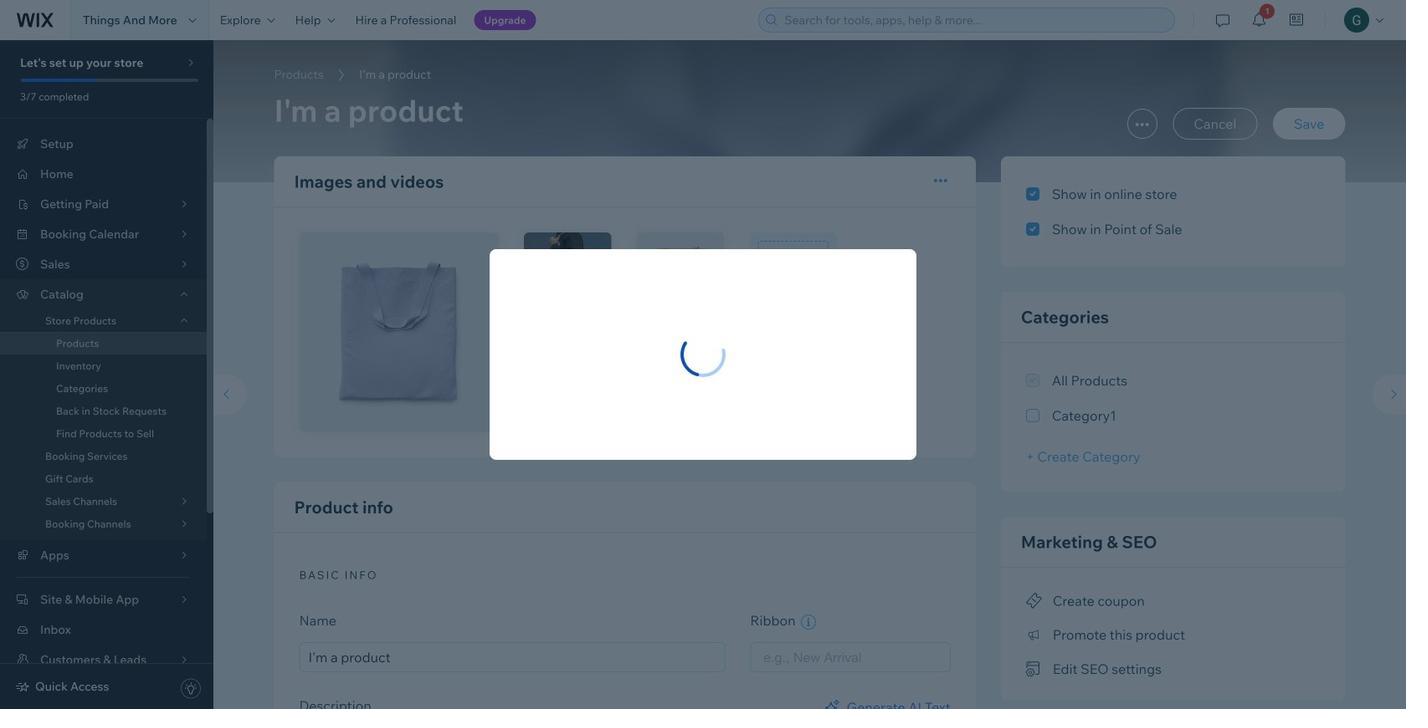 Task type: describe. For each thing, give the bounding box(es) containing it.
Search for tools, apps, help & more... field
[[779, 8, 1169, 32]]

seo settings image
[[1026, 662, 1043, 677]]

Add a product name text field
[[299, 643, 725, 673]]



Task type: locate. For each thing, give the bounding box(es) containing it.
Select box search field
[[764, 644, 937, 672]]

form
[[205, 40, 1406, 710]]

promote image
[[1026, 628, 1043, 643]]

promote coupon image
[[1026, 594, 1043, 609]]

sidebar element
[[0, 40, 213, 710]]



Task type: vqa. For each thing, say whether or not it's contained in the screenshot.
Select box search field
yes



